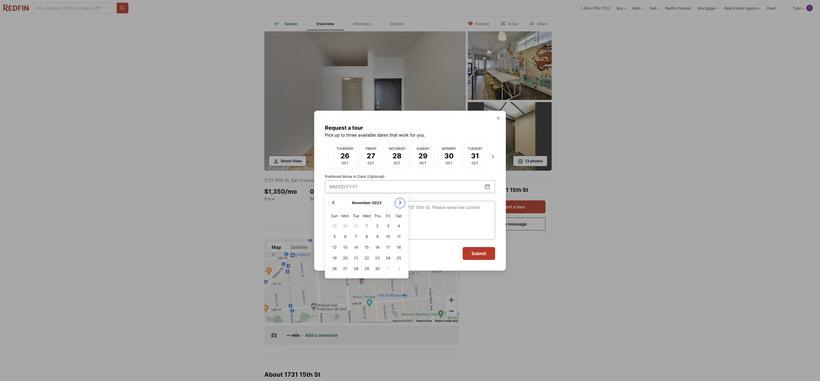 Task type: locate. For each thing, give the bounding box(es) containing it.
a inside request a tour "button"
[[514, 204, 516, 210]]

1 vertical spatial 30
[[343, 224, 348, 228]]

sat
[[396, 214, 402, 218]]

submit
[[472, 251, 487, 256]]

submit search image
[[120, 5, 125, 11]]

request
[[325, 125, 347, 131], [495, 204, 513, 210]]

27 down the mon nov 20 2023 cell
[[343, 267, 348, 271]]

oct for 29
[[420, 161, 427, 165]]

a for write a message
[[336, 195, 338, 199]]

·
[[302, 333, 303, 338]]

wed nov 01 2023 cell
[[362, 221, 372, 231]]

request down contact 1731 15th st
[[495, 204, 513, 210]]

sat nov 18 2023 cell
[[394, 242, 405, 253]]

13 photos button
[[513, 156, 548, 167]]

menu bar containing map
[[267, 242, 312, 253]]

commute
[[318, 333, 338, 338]]

mon nov 20 2023 cell
[[340, 253, 351, 264]]

street view button
[[269, 156, 307, 167], [399, 243, 423, 250]]

a right send
[[505, 222, 508, 227]]

for
[[410, 132, 416, 138]]

a inside request a tour pick up to three available dates that work for you.
[[348, 125, 351, 131]]

©2023
[[405, 320, 413, 323]]

a for report a map error
[[444, 320, 446, 323]]

0 vertical spatial message
[[339, 195, 355, 199]]

0 vertical spatial tour
[[353, 125, 363, 131]]

oct up the (optional)
[[368, 161, 375, 165]]

2 horizontal spatial 1731
[[497, 187, 509, 193]]

previous image
[[326, 154, 332, 160]]

13 down mon nov 06 2023 cell on the left bottom of the page
[[344, 245, 348, 250]]

2 horizontal spatial 15th
[[510, 187, 522, 193]]

street view button up ,
[[269, 156, 307, 167]]

0 horizontal spatial 31
[[354, 224, 358, 228]]

13 left photos
[[526, 159, 530, 163]]

8
[[366, 235, 368, 239]]

30 down mon
[[343, 224, 348, 228]]

5 oct from the left
[[446, 161, 453, 165]]

1 vertical spatial request
[[495, 204, 513, 210]]

street right 18
[[406, 244, 414, 248]]

0 vertical spatial st
[[285, 178, 289, 183]]

send a message button
[[475, 218, 546, 231]]

4 row from the top
[[330, 242, 405, 253]]

oct inside thursday 26 oct
[[342, 161, 349, 165]]

2 horizontal spatial 30
[[445, 152, 454, 160]]

tour up the send a message button
[[517, 204, 526, 210]]

san
[[291, 178, 299, 183]]

26 inside cell
[[333, 267, 337, 271]]

schools tab
[[380, 17, 413, 30]]

3 row from the top
[[330, 231, 405, 242]]

26 down sun nov 19 2023 "cell"
[[333, 267, 337, 271]]

oct down sunday
[[420, 161, 427, 165]]

request inside request a tour pick up to three available dates that work for you.
[[325, 125, 347, 131]]

0 horizontal spatial 1
[[333, 188, 336, 196]]

29 down "sun"
[[333, 224, 337, 228]]

dialog
[[314, 111, 506, 279]]

street view button down sat nov 11 2023 cell
[[399, 243, 423, 250]]

submit button
[[463, 247, 496, 260]]

1 vertical spatial 1
[[366, 224, 368, 228]]

row containing sun
[[330, 214, 405, 221]]

29 inside cell
[[365, 267, 369, 271]]

1 horizontal spatial 15th
[[300, 371, 313, 379]]

1731 right about
[[285, 371, 298, 379]]

0 vertical spatial 26
[[341, 152, 350, 160]]

message
[[339, 195, 355, 199], [509, 222, 527, 227]]

move
[[343, 174, 353, 179]]

view right 18
[[415, 244, 422, 248]]

0 vertical spatial 1
[[333, 188, 336, 196]]

1 vertical spatial 15th
[[510, 187, 522, 193]]

2 for thu nov 02 2023 cell
[[377, 224, 379, 228]]

29 down sunday
[[419, 152, 428, 160]]

street view
[[281, 159, 302, 163], [406, 244, 422, 248]]

search link
[[274, 21, 298, 27]]

0 horizontal spatial 30
[[343, 224, 348, 228]]

1-
[[581, 6, 585, 10]]

map
[[272, 245, 281, 250], [393, 320, 398, 323]]

1 inside cell
[[366, 224, 368, 228]]

2 row from the top
[[330, 221, 405, 231]]

street
[[281, 159, 292, 163], [406, 244, 414, 248]]

1 inside 1 baths
[[333, 188, 336, 196]]

29 for sun oct 29 2023 cell
[[333, 224, 337, 228]]

terms of use link
[[416, 320, 432, 323]]

sat nov 11 2023 cell
[[394, 231, 405, 242]]

terms of use
[[416, 320, 432, 323]]

1731 right contact in the right of the page
[[497, 187, 509, 193]]

15th
[[275, 178, 284, 183], [510, 187, 522, 193], [300, 371, 313, 379]]

1 horizontal spatial 13
[[526, 159, 530, 163]]

29
[[419, 152, 428, 160], [333, 224, 337, 228], [365, 267, 369, 271]]

use
[[428, 320, 432, 323]]

0 vertical spatial 1731
[[265, 178, 274, 183]]

a inside the send a message button
[[505, 222, 508, 227]]

$1,350 /mo price
[[265, 188, 297, 202]]

0 horizontal spatial message
[[339, 195, 355, 199]]

tour inside "button"
[[517, 204, 526, 210]]

0 horizontal spatial view
[[293, 159, 302, 163]]

0 vertical spatial 27
[[367, 152, 376, 160]]

request inside "button"
[[495, 204, 513, 210]]

1 vertical spatial 26
[[333, 267, 337, 271]]

monday
[[442, 147, 456, 151]]

1 vertical spatial message
[[509, 222, 527, 227]]

1 row from the top
[[330, 214, 405, 221]]

0 horizontal spatial 26
[[333, 267, 337, 271]]

request a tour
[[495, 204, 526, 210]]

oct inside tuesday 31 oct
[[472, 161, 479, 165]]

oct up move
[[342, 161, 349, 165]]

oct down saturday
[[394, 161, 401, 165]]

25
[[397, 256, 402, 261]]

6 row from the top
[[330, 264, 405, 274]]

30 inside cell
[[375, 267, 380, 271]]

tue nov 14 2023 cell
[[351, 242, 362, 253]]

0 horizontal spatial map
[[272, 245, 281, 250]]

1 horizontal spatial view
[[415, 244, 422, 248]]

1 horizontal spatial 1
[[366, 224, 368, 228]]

2 oct from the left
[[368, 161, 375, 165]]

friday 27 oct
[[366, 147, 377, 165]]

a up 'three'
[[348, 125, 351, 131]]

0 vertical spatial street view
[[281, 159, 302, 163]]

beds
[[310, 196, 320, 202]]

0 horizontal spatial request
[[325, 125, 347, 131]]

0 horizontal spatial street view button
[[269, 156, 307, 167]]

0 vertical spatial 29
[[419, 152, 428, 160]]

30 down monday on the right
[[445, 152, 454, 160]]

1 horizontal spatial 28
[[393, 152, 402, 160]]

add a commute button
[[305, 332, 338, 339]]

st
[[285, 178, 289, 183], [523, 187, 529, 193], [314, 371, 321, 379]]

0 vertical spatial 15th
[[275, 178, 284, 183]]

dialog containing 26
[[314, 111, 506, 279]]

3 oct from the left
[[394, 161, 401, 165]]

map region
[[255, 211, 461, 348]]

1 down wed
[[366, 224, 368, 228]]

oct inside saturday 28 oct
[[394, 161, 401, 165]]

0 horizontal spatial street view
[[281, 159, 302, 163]]

tour
[[353, 125, 363, 131], [517, 204, 526, 210]]

22
[[365, 256, 369, 261]]

map entry image
[[433, 178, 460, 204]]

13 inside button
[[526, 159, 530, 163]]

1 vertical spatial map
[[393, 320, 398, 323]]

preferred
[[325, 174, 342, 179]]

fri
[[386, 214, 391, 218]]

0 horizontal spatial 27
[[343, 267, 348, 271]]

image image
[[265, 31, 466, 171], [468, 31, 552, 100], [468, 102, 552, 171]]

fri nov 10 2023 cell
[[383, 231, 394, 242]]

message down request a tour
[[509, 222, 527, 227]]

1 vertical spatial street
[[406, 244, 414, 248]]

row containing 5
[[330, 231, 405, 242]]

,
[[289, 178, 290, 183]]

0 vertical spatial 28
[[393, 152, 402, 160]]

1 vertical spatial 27
[[343, 267, 348, 271]]

user photo image
[[807, 5, 814, 11]]

oct for 28
[[394, 161, 401, 165]]

message inside button
[[509, 222, 527, 227]]

1731 for about 1731 15th st
[[285, 371, 298, 379]]

map left satellite popup button
[[272, 245, 281, 250]]

thu nov 09 2023 cell
[[372, 231, 383, 242]]

0 beds
[[310, 188, 320, 202]]

oct inside sunday 29 oct
[[420, 161, 427, 165]]

to
[[341, 132, 345, 138]]

28 down saturday
[[393, 152, 402, 160]]

26 inside thursday 26 oct
[[341, 152, 350, 160]]

row containing 26
[[330, 264, 405, 274]]

st for contact 1731 15th st
[[523, 187, 529, 193]]

of
[[425, 320, 427, 323]]

18
[[397, 245, 401, 250]]

1 horizontal spatial 1731
[[285, 371, 298, 379]]

1 horizontal spatial street view
[[406, 244, 422, 248]]

1-844-759-7732
[[581, 6, 611, 10]]

26 down thursday
[[341, 152, 350, 160]]

1 horizontal spatial 29
[[365, 267, 369, 271]]

2 vertical spatial 15th
[[300, 371, 313, 379]]

15th for about 1731 15th st
[[300, 371, 313, 379]]

1 horizontal spatial 31
[[471, 152, 479, 160]]

1 vertical spatial 2
[[398, 267, 400, 271]]

2 for sat dec 02 2023 cell
[[398, 267, 400, 271]]

23
[[375, 256, 380, 261]]

5 row from the top
[[330, 253, 405, 264]]

1 horizontal spatial message
[[509, 222, 527, 227]]

thu nov 30 2023 cell
[[372, 264, 383, 274]]

0 horizontal spatial 28
[[354, 267, 359, 271]]

0 vertical spatial 2
[[377, 224, 379, 228]]

overview
[[317, 22, 334, 26]]

2 vertical spatial 1731
[[285, 371, 298, 379]]

menu bar
[[267, 242, 312, 253]]

thu nov 16 2023 cell
[[372, 242, 383, 253]]

1 vertical spatial 28
[[354, 267, 359, 271]]

1 horizontal spatial tour
[[517, 204, 526, 210]]

29 for wed nov 29 2023 cell
[[365, 267, 369, 271]]

tour inside request a tour pick up to three available dates that work for you.
[[353, 125, 363, 131]]

3
[[387, 224, 390, 228]]

street up ,
[[281, 159, 292, 163]]

map
[[446, 320, 452, 323]]

0 horizontal spatial st
[[285, 178, 289, 183]]

tue nov 21 2023 cell
[[351, 253, 362, 264]]

that
[[390, 132, 398, 138]]

0 horizontal spatial 2
[[377, 224, 379, 228]]

1 horizontal spatial 26
[[341, 152, 350, 160]]

row group
[[330, 221, 405, 274]]

tour up 'three'
[[353, 125, 363, 131]]

1 up the baths
[[333, 188, 336, 196]]

844-
[[584, 6, 593, 10]]

row group containing 29
[[330, 221, 405, 274]]

1 horizontal spatial request
[[495, 204, 513, 210]]

31 inside tuesday 31 oct
[[471, 152, 479, 160]]

view
[[293, 159, 302, 163], [415, 244, 422, 248]]

sun nov 12 2023 cell
[[330, 242, 340, 253]]

oct
[[342, 161, 349, 165], [368, 161, 375, 165], [394, 161, 401, 165], [420, 161, 427, 165], [446, 161, 453, 165], [472, 161, 479, 165]]

/mo
[[285, 188, 297, 196]]

street view up ,
[[281, 159, 302, 163]]

1 oct from the left
[[342, 161, 349, 165]]

google image
[[266, 316, 284, 323]]

sunday
[[417, 147, 430, 151]]

street view right 18
[[406, 244, 422, 248]]

0 horizontal spatial street
[[281, 159, 292, 163]]

1 vertical spatial tour
[[517, 204, 526, 210]]

29 down wed nov 22 2023 cell
[[365, 267, 369, 271]]

tab list
[[265, 16, 418, 30]]

row containing 19
[[330, 253, 405, 264]]

2 horizontal spatial st
[[523, 187, 529, 193]]

2
[[377, 224, 379, 228], [398, 267, 400, 271]]

0 vertical spatial map
[[272, 245, 281, 250]]

31 down tue in the left bottom of the page
[[354, 224, 358, 228]]

20
[[343, 256, 348, 261]]

oct inside friday 27 oct
[[368, 161, 375, 165]]

6 oct from the left
[[472, 161, 479, 165]]

27 down friday at the top of the page
[[367, 152, 376, 160]]

sat dec 02 2023 cell
[[398, 267, 400, 271]]

13 inside cell
[[344, 245, 348, 250]]

0 horizontal spatial 29
[[333, 224, 337, 228]]

0 vertical spatial 13
[[526, 159, 530, 163]]

favorite
[[476, 21, 490, 26]]

0 vertical spatial 30
[[445, 152, 454, 160]]

0 horizontal spatial tour
[[353, 125, 363, 131]]

0 vertical spatial request
[[325, 125, 347, 131]]

2 down the thu
[[377, 224, 379, 228]]

28 down tue nov 21 2023 cell
[[354, 267, 359, 271]]

17
[[387, 245, 390, 250]]

2 vertical spatial 30
[[375, 267, 380, 271]]

satellite
[[291, 245, 308, 250]]

1 vertical spatial 13
[[344, 245, 348, 250]]

— min · add a commute
[[287, 333, 338, 338]]

a left map
[[444, 320, 446, 323]]

31
[[471, 152, 479, 160], [354, 224, 358, 228]]

30
[[445, 152, 454, 160], [343, 224, 348, 228], [375, 267, 380, 271]]

0
[[310, 188, 314, 196]]

oct for 27
[[368, 161, 375, 165]]

2 horizontal spatial 1
[[388, 267, 389, 271]]

mon nov 06 2023 cell
[[340, 231, 351, 242]]

tue
[[353, 214, 360, 218]]

0 horizontal spatial 13
[[344, 245, 348, 250]]

message for write a message
[[339, 195, 355, 199]]

message left sq
[[339, 195, 355, 199]]

ft
[[364, 196, 368, 202]]

a right add
[[315, 333, 317, 338]]

satellite button
[[286, 242, 312, 253]]

oct down tuesday
[[472, 161, 479, 165]]

1731 up the $1,350
[[265, 178, 274, 183]]

1 vertical spatial st
[[523, 187, 529, 193]]

City, Address, School, Agent, ZIP search field
[[32, 3, 115, 13]]

1 vertical spatial 29
[[333, 224, 337, 228]]

x-out button
[[497, 18, 523, 29]]

request up 'up'
[[325, 125, 347, 131]]

1 horizontal spatial street view button
[[399, 243, 423, 250]]

dates
[[377, 132, 389, 138]]

a right write on the bottom
[[336, 195, 338, 199]]

oct inside monday 30 oct
[[446, 161, 453, 165]]

1 horizontal spatial st
[[314, 371, 321, 379]]

0 vertical spatial 31
[[471, 152, 479, 160]]

map inside popup button
[[272, 245, 281, 250]]

sun nov 19 2023 cell
[[330, 253, 340, 264]]

2 horizontal spatial 29
[[419, 152, 428, 160]]

30 down the thu nov 23 2023 cell
[[375, 267, 380, 271]]

redfin premier button
[[663, 0, 695, 16]]

view up san
[[293, 159, 302, 163]]

1 vertical spatial 1731
[[497, 187, 509, 193]]

1 for fri dec 01 2023 cell
[[388, 267, 389, 271]]

2 inside cell
[[377, 224, 379, 228]]

oct down monday on the right
[[446, 161, 453, 165]]

share
[[538, 21, 548, 26]]

2 vertical spatial 1
[[388, 267, 389, 271]]

1 down fri nov 24 2023 cell
[[388, 267, 389, 271]]

thu nov 23 2023 cell
[[372, 253, 383, 264]]

mon
[[342, 214, 349, 218]]

7
[[355, 235, 357, 239]]

row containing 29
[[330, 221, 405, 231]]

row
[[330, 214, 405, 221], [330, 221, 405, 231], [330, 231, 405, 242], [330, 242, 405, 253], [330, 253, 405, 264], [330, 264, 405, 274]]

1 horizontal spatial 27
[[367, 152, 376, 160]]

about 1731 15th st
[[265, 371, 321, 379]]

tue nov 28 2023 cell
[[351, 264, 362, 274]]

1 horizontal spatial 2
[[398, 267, 400, 271]]

1
[[333, 188, 336, 196], [366, 224, 368, 228], [388, 267, 389, 271]]

1 horizontal spatial 30
[[375, 267, 380, 271]]

1 vertical spatial street view
[[406, 244, 422, 248]]

4 oct from the left
[[420, 161, 427, 165]]

grid
[[330, 198, 405, 274]]

feed
[[768, 6, 776, 10]]

map left data
[[393, 320, 398, 323]]

thursday
[[337, 147, 354, 151]]

—
[[287, 333, 291, 338]]

31 down tuesday
[[471, 152, 479, 160]]

1 horizontal spatial map
[[393, 320, 398, 323]]

2 down sat nov 25 2023 cell
[[398, 267, 400, 271]]

a up the send a message button
[[514, 204, 516, 210]]

2 vertical spatial 29
[[365, 267, 369, 271]]

2 vertical spatial st
[[314, 371, 321, 379]]



Task type: describe. For each thing, give the bounding box(es) containing it.
wed nov 08 2023 cell
[[362, 231, 372, 242]]

sat nov 25 2023 cell
[[394, 253, 405, 264]]

map data ©2023
[[393, 320, 413, 323]]

94103
[[330, 178, 342, 183]]

in
[[354, 174, 357, 179]]

28 inside saturday 28 oct
[[393, 152, 402, 160]]

30 for the thu nov 30 2023 cell
[[375, 267, 380, 271]]

19
[[333, 256, 337, 261]]

1 horizontal spatial street
[[406, 244, 414, 248]]

date
[[358, 174, 366, 179]]

wed
[[363, 214, 371, 218]]

1 vertical spatial 31
[[354, 224, 358, 228]]

13 for 13 photos
[[526, 159, 530, 163]]

contact
[[475, 187, 496, 193]]

0 horizontal spatial 15th
[[275, 178, 284, 183]]

27 inside cell
[[343, 267, 348, 271]]

mon nov 13 2023 cell
[[340, 242, 351, 253]]

$1,350
[[265, 188, 285, 196]]

sun
[[331, 214, 338, 218]]

16
[[376, 245, 380, 250]]

0 vertical spatial view
[[293, 159, 302, 163]]

redfin premier
[[666, 6, 692, 10]]

Preferred Move In Date (Optional) text field
[[330, 184, 485, 190]]

request a tour pick up to three available dates that work for you.
[[325, 125, 426, 138]]

report a map error
[[436, 320, 458, 323]]

three
[[347, 132, 357, 138]]

sun nov 26 2023 cell
[[330, 264, 340, 274]]

a for request a tour pick up to three available dates that work for you.
[[348, 125, 351, 131]]

24
[[386, 256, 391, 261]]

baths
[[333, 196, 345, 202]]

add
[[305, 333, 314, 338]]

I'm interested in requesting a tour for 1731 15th St. Please send me current availability and additional details. text field
[[330, 204, 491, 237]]

request for request a tour pick up to three available dates that work for you.
[[325, 125, 347, 131]]

message for send a message
[[509, 222, 527, 227]]

1 for wed nov 01 2023 cell
[[366, 224, 368, 228]]

friday
[[366, 147, 377, 151]]

4
[[398, 224, 400, 228]]

report
[[436, 320, 444, 323]]

mon oct 30 2023 cell
[[343, 224, 348, 228]]

tour for request a tour pick up to three available dates that work for you.
[[353, 125, 363, 131]]

amenities tab
[[344, 17, 380, 30]]

30 inside monday 30 oct
[[445, 152, 454, 160]]

10
[[386, 235, 391, 239]]

wed nov 29 2023 cell
[[362, 264, 372, 274]]

you.
[[417, 132, 426, 138]]

28 inside cell
[[354, 267, 359, 271]]

oct for 31
[[472, 161, 479, 165]]

search
[[285, 22, 298, 26]]

(optional)
[[367, 174, 385, 179]]

x-
[[509, 21, 512, 26]]

sun nov 05 2023 cell
[[330, 231, 340, 242]]

tuesday 31 oct
[[468, 147, 483, 165]]

write a message
[[325, 195, 355, 199]]

1731 for contact 1731 15th st
[[497, 187, 509, 193]]

share button
[[525, 18, 552, 29]]

st for about 1731 15th st
[[314, 371, 321, 379]]

up
[[335, 132, 340, 138]]

1731 15th st , san francisco ca 94103
[[265, 178, 342, 183]]

send
[[494, 222, 504, 227]]

grid containing november 2023
[[330, 198, 405, 274]]

tue nov 07 2023 cell
[[351, 231, 362, 242]]

160 sq ft
[[358, 188, 369, 202]]

7732
[[602, 6, 611, 10]]

0 vertical spatial street view button
[[269, 156, 307, 167]]

1-844-759-7732 link
[[581, 6, 611, 10]]

about
[[265, 371, 283, 379]]

5
[[334, 235, 336, 239]]

send a message
[[494, 222, 527, 227]]

fri nov 17 2023 cell
[[383, 242, 394, 253]]

pick
[[325, 132, 334, 138]]

map for map
[[272, 245, 281, 250]]

row containing 12
[[330, 242, 405, 253]]

map for map data ©2023
[[393, 320, 398, 323]]

saturday
[[389, 147, 406, 151]]

available
[[358, 132, 376, 138]]

sat nov 04 2023 cell
[[394, 221, 405, 231]]

fri dec 01 2023 cell
[[388, 267, 389, 271]]

0 horizontal spatial 1731
[[265, 178, 274, 183]]

1 vertical spatial view
[[415, 244, 422, 248]]

9
[[377, 235, 379, 239]]

preferred move in date (optional)
[[325, 174, 385, 179]]

sq
[[358, 196, 363, 202]]

a for send a message
[[505, 222, 508, 227]]

data
[[399, 320, 404, 323]]

oct for 30
[[446, 161, 453, 165]]

13 for 13
[[344, 245, 348, 250]]

14
[[354, 245, 358, 250]]

tour for request a tour
[[517, 204, 526, 210]]

sun oct 29 2023 cell
[[333, 224, 337, 228]]

sunday 29 oct
[[417, 147, 430, 165]]

next image
[[490, 154, 496, 160]]

report a map error link
[[436, 320, 458, 323]]

759-
[[593, 6, 602, 10]]

fri nov 03 2023 cell
[[383, 221, 394, 231]]

a for request a tour
[[514, 204, 516, 210]]

thu
[[374, 214, 381, 218]]

error
[[452, 320, 458, 323]]

21
[[354, 256, 358, 261]]

oct for 26
[[342, 161, 349, 165]]

wed nov 22 2023 cell
[[362, 253, 372, 264]]

1 vertical spatial street view button
[[399, 243, 423, 250]]

tab list containing search
[[265, 16, 418, 30]]

monday 30 oct
[[442, 147, 456, 165]]

amenities
[[353, 22, 371, 26]]

wed nov 15 2023 cell
[[362, 242, 372, 253]]

0 vertical spatial street
[[281, 159, 292, 163]]

160
[[358, 188, 369, 196]]

tuesday
[[468, 147, 483, 151]]

thu nov 02 2023 cell
[[372, 221, 383, 231]]

overview tab
[[307, 17, 344, 30]]

tue oct 31 2023 cell
[[354, 224, 358, 228]]

min
[[292, 333, 300, 338]]

29 inside sunday 29 oct
[[419, 152, 428, 160]]

15
[[365, 245, 369, 250]]

x-out
[[509, 21, 519, 26]]

13 photos
[[526, 159, 543, 163]]

request for request a tour
[[495, 204, 513, 210]]

price
[[265, 196, 275, 202]]

30 for mon oct 30 2023 cell
[[343, 224, 348, 228]]

2023
[[372, 201, 382, 205]]

27 inside friday 27 oct
[[367, 152, 376, 160]]

fri nov 24 2023 cell
[[383, 253, 394, 264]]

15th for contact 1731 15th st
[[510, 187, 522, 193]]

mon nov 27 2023 cell
[[340, 264, 351, 274]]

1 baths
[[333, 188, 345, 202]]

photos
[[531, 159, 543, 163]]

november
[[352, 201, 371, 205]]



Task type: vqa. For each thing, say whether or not it's contained in the screenshot.
size
no



